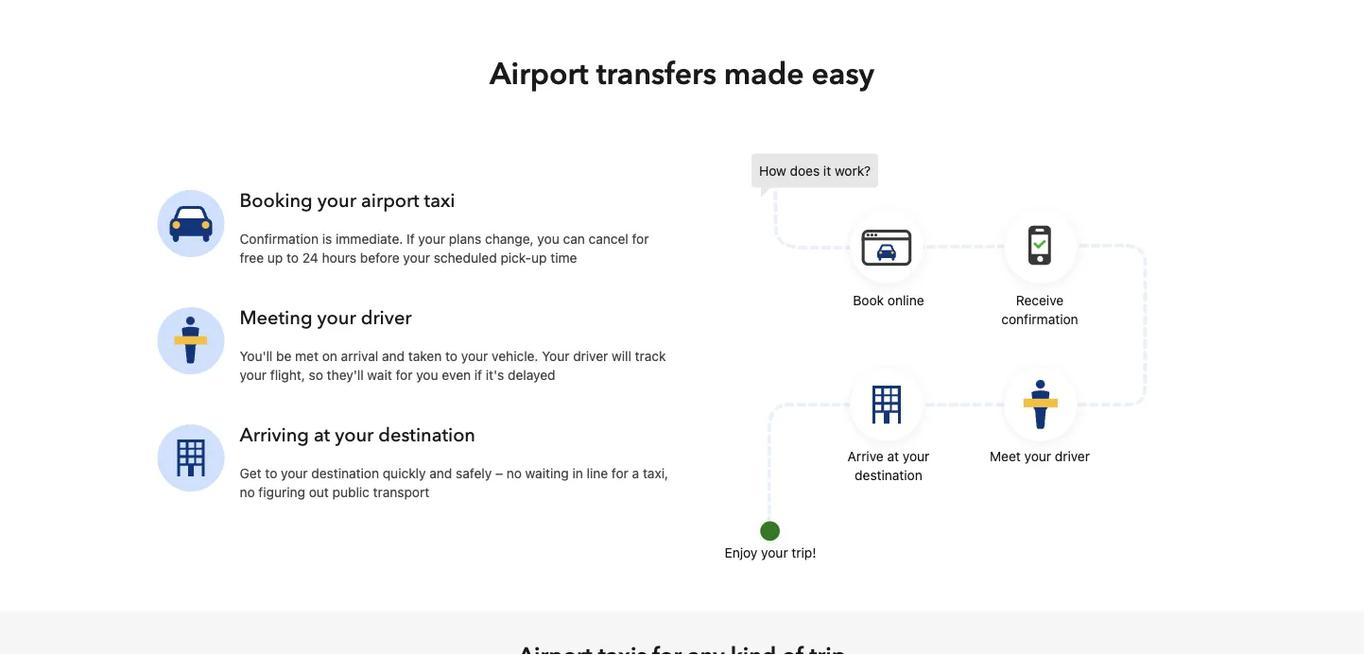 Task type: vqa. For each thing, say whether or not it's contained in the screenshot.
Christina Overa Genius Level 1
no



Task type: locate. For each thing, give the bounding box(es) containing it.
for right cancel
[[632, 231, 649, 247]]

your right meet at the right bottom
[[1025, 449, 1052, 464]]

0 horizontal spatial up
[[268, 250, 283, 266]]

to
[[287, 250, 299, 266], [446, 349, 458, 364], [265, 466, 277, 482]]

will
[[612, 349, 632, 364]]

and inside get to your destination quickly and safely – no waiting in line for a taxi, no figuring out public transport
[[430, 466, 452, 482]]

booking airport taxi image
[[752, 154, 1149, 552], [157, 191, 225, 258], [157, 308, 225, 375], [157, 425, 225, 492]]

for right wait
[[396, 368, 413, 383]]

your up on
[[317, 306, 356, 332]]

up
[[268, 250, 283, 266], [532, 250, 547, 266]]

your up is
[[318, 188, 356, 214]]

immediate.
[[336, 231, 403, 247]]

confirmation
[[1002, 312, 1079, 327]]

you'll be met on arrival and taken to your vehicle. your driver will track your flight, so they'll wait for you even if it's delayed
[[240, 349, 666, 383]]

for
[[632, 231, 649, 247], [396, 368, 413, 383], [612, 466, 629, 482]]

1 horizontal spatial up
[[532, 250, 547, 266]]

to inside confirmation is immediate. if your plans change, you can cancel for free up to 24 hours before your scheduled pick-up time
[[287, 250, 299, 266]]

at for arriving
[[314, 423, 330, 449]]

destination
[[379, 423, 476, 449], [312, 466, 379, 482], [855, 468, 923, 483]]

1 horizontal spatial you
[[538, 231, 560, 247]]

before
[[360, 250, 400, 266]]

and left safely
[[430, 466, 452, 482]]

your down 'you'll'
[[240, 368, 267, 383]]

can
[[563, 231, 585, 247]]

you inside confirmation is immediate. if your plans change, you can cancel for free up to 24 hours before your scheduled pick-up time
[[538, 231, 560, 247]]

be
[[276, 349, 292, 364]]

1 horizontal spatial no
[[507, 466, 522, 482]]

transfers
[[597, 54, 717, 95]]

it
[[824, 163, 832, 179]]

at for arrive
[[888, 449, 900, 464]]

your
[[318, 188, 356, 214], [418, 231, 445, 247], [403, 250, 430, 266], [317, 306, 356, 332], [461, 349, 488, 364], [240, 368, 267, 383], [335, 423, 374, 449], [903, 449, 930, 464], [1025, 449, 1052, 464], [281, 466, 308, 482], [762, 545, 788, 561]]

1 vertical spatial you
[[416, 368, 438, 383]]

2 horizontal spatial driver
[[1055, 449, 1090, 464]]

you
[[538, 231, 560, 247], [416, 368, 438, 383]]

met
[[295, 349, 319, 364]]

how does it work?
[[759, 163, 871, 179]]

pick-
[[501, 250, 532, 266]]

driver right meet at the right bottom
[[1055, 449, 1090, 464]]

your inside get to your destination quickly and safely – no waiting in line for a taxi, no figuring out public transport
[[281, 466, 308, 482]]

1 vertical spatial and
[[430, 466, 452, 482]]

destination down 'arrive'
[[855, 468, 923, 483]]

your
[[542, 349, 570, 364]]

at inside arrive at your destination
[[888, 449, 900, 464]]

so
[[309, 368, 323, 383]]

destination for get to your destination quickly and safely – no waiting in line for a taxi, no figuring out public transport
[[312, 466, 379, 482]]

2 vertical spatial to
[[265, 466, 277, 482]]

enjoy
[[725, 545, 758, 561]]

to right the get
[[265, 466, 277, 482]]

–
[[496, 466, 503, 482]]

driver for meet your driver
[[1055, 449, 1090, 464]]

they'll
[[327, 368, 364, 383]]

flight,
[[270, 368, 305, 383]]

safely
[[456, 466, 492, 482]]

0 horizontal spatial driver
[[361, 306, 412, 332]]

up left 'time'
[[532, 250, 547, 266]]

driver for meeting your driver
[[361, 306, 412, 332]]

0 vertical spatial for
[[632, 231, 649, 247]]

no
[[507, 466, 522, 482], [240, 485, 255, 500]]

and inside you'll be met on arrival and taken to your vehicle. your driver will track your flight, so they'll wait for you even if it's delayed
[[382, 349, 405, 364]]

2 horizontal spatial to
[[446, 349, 458, 364]]

at right the arriving
[[314, 423, 330, 449]]

your inside arrive at your destination
[[903, 449, 930, 464]]

2 horizontal spatial for
[[632, 231, 649, 247]]

you up 'time'
[[538, 231, 560, 247]]

0 horizontal spatial for
[[396, 368, 413, 383]]

your right 'arrive'
[[903, 449, 930, 464]]

no down the get
[[240, 485, 255, 500]]

1 horizontal spatial to
[[287, 250, 299, 266]]

your down if
[[403, 250, 430, 266]]

your up if
[[461, 349, 488, 364]]

to up the even
[[446, 349, 458, 364]]

1 vertical spatial driver
[[573, 349, 608, 364]]

meeting
[[240, 306, 313, 332]]

0 vertical spatial driver
[[361, 306, 412, 332]]

destination up quickly
[[379, 423, 476, 449]]

0 horizontal spatial and
[[382, 349, 405, 364]]

destination for arrive at your destination
[[855, 468, 923, 483]]

1 vertical spatial to
[[446, 349, 458, 364]]

0 vertical spatial and
[[382, 349, 405, 364]]

to inside you'll be met on arrival and taken to your vehicle. your driver will track your flight, so they'll wait for you even if it's delayed
[[446, 349, 458, 364]]

2 vertical spatial driver
[[1055, 449, 1090, 464]]

destination inside arrive at your destination
[[855, 468, 923, 483]]

1 vertical spatial for
[[396, 368, 413, 383]]

if
[[407, 231, 415, 247]]

up down confirmation
[[268, 250, 283, 266]]

your up public
[[335, 423, 374, 449]]

and
[[382, 349, 405, 364], [430, 466, 452, 482]]

how
[[759, 163, 787, 179]]

enjoy your trip!
[[725, 545, 817, 561]]

does
[[790, 163, 820, 179]]

for left a
[[612, 466, 629, 482]]

hours
[[322, 250, 357, 266]]

destination inside get to your destination quickly and safely – no waiting in line for a taxi, no figuring out public transport
[[312, 466, 379, 482]]

if
[[475, 368, 482, 383]]

and for meeting your driver
[[382, 349, 405, 364]]

destination up public
[[312, 466, 379, 482]]

arrive
[[848, 449, 884, 464]]

at right 'arrive'
[[888, 449, 900, 464]]

taxi
[[424, 188, 455, 214]]

confirmation is immediate. if your plans change, you can cancel for free up to 24 hours before your scheduled pick-up time
[[240, 231, 649, 266]]

figuring
[[259, 485, 305, 500]]

destination for arriving at your destination
[[379, 423, 476, 449]]

0 horizontal spatial you
[[416, 368, 438, 383]]

0 vertical spatial you
[[538, 231, 560, 247]]

1 horizontal spatial at
[[888, 449, 900, 464]]

for inside you'll be met on arrival and taken to your vehicle. your driver will track your flight, so they'll wait for you even if it's delayed
[[396, 368, 413, 383]]

0 vertical spatial to
[[287, 250, 299, 266]]

and up wait
[[382, 349, 405, 364]]

2 vertical spatial for
[[612, 466, 629, 482]]

book
[[853, 293, 884, 308]]

work?
[[835, 163, 871, 179]]

to left 24
[[287, 250, 299, 266]]

booking airport taxi image for meeting your driver
[[157, 308, 225, 375]]

1 up from the left
[[268, 250, 283, 266]]

driver
[[361, 306, 412, 332], [573, 349, 608, 364], [1055, 449, 1090, 464]]

1 horizontal spatial driver
[[573, 349, 608, 364]]

at
[[314, 423, 330, 449], [888, 449, 900, 464]]

receive confirmation
[[1002, 293, 1079, 327]]

1 vertical spatial no
[[240, 485, 255, 500]]

get
[[240, 466, 262, 482]]

easy
[[812, 54, 875, 95]]

you down "taken"
[[416, 368, 438, 383]]

1 horizontal spatial and
[[430, 466, 452, 482]]

arriving
[[240, 423, 309, 449]]

1 horizontal spatial for
[[612, 466, 629, 482]]

driver up arrival
[[361, 306, 412, 332]]

your up figuring
[[281, 466, 308, 482]]

driver left will
[[573, 349, 608, 364]]

no right – at the bottom of the page
[[507, 466, 522, 482]]

24
[[302, 250, 319, 266]]

0 horizontal spatial to
[[265, 466, 277, 482]]

0 horizontal spatial at
[[314, 423, 330, 449]]

airport
[[490, 54, 589, 95]]

even
[[442, 368, 471, 383]]



Task type: describe. For each thing, give the bounding box(es) containing it.
it's
[[486, 368, 504, 383]]

confirmation
[[240, 231, 319, 247]]

quickly
[[383, 466, 426, 482]]

trip!
[[792, 545, 817, 561]]

delayed
[[508, 368, 556, 383]]

track
[[635, 349, 666, 364]]

plans
[[449, 231, 482, 247]]

change,
[[485, 231, 534, 247]]

and for arriving at your destination
[[430, 466, 452, 482]]

made
[[724, 54, 805, 95]]

out
[[309, 485, 329, 500]]

meet
[[990, 449, 1021, 464]]

booking
[[240, 188, 313, 214]]

cancel
[[589, 231, 629, 247]]

booking airport taxi image for arriving at your destination
[[157, 425, 225, 492]]

arrive at your destination
[[848, 449, 930, 483]]

0 vertical spatial no
[[507, 466, 522, 482]]

vehicle.
[[492, 349, 539, 364]]

you inside you'll be met on arrival and taken to your vehicle. your driver will track your flight, so they'll wait for you even if it's delayed
[[416, 368, 438, 383]]

arriving at your destination
[[240, 423, 476, 449]]

to inside get to your destination quickly and safely – no waiting in line for a taxi, no figuring out public transport
[[265, 466, 277, 482]]

scheduled
[[434, 250, 497, 266]]

is
[[322, 231, 332, 247]]

online
[[888, 293, 925, 308]]

driver inside you'll be met on arrival and taken to your vehicle. your driver will track your flight, so they'll wait for you even if it's delayed
[[573, 349, 608, 364]]

arrival
[[341, 349, 379, 364]]

your right if
[[418, 231, 445, 247]]

booking airport taxi image for booking your airport taxi
[[157, 191, 225, 258]]

for inside get to your destination quickly and safely – no waiting in line for a taxi, no figuring out public transport
[[612, 466, 629, 482]]

time
[[551, 250, 577, 266]]

transport
[[373, 485, 430, 500]]

line
[[587, 466, 608, 482]]

airport transfers made easy
[[490, 54, 875, 95]]

you'll
[[240, 349, 273, 364]]

meet your driver
[[990, 449, 1090, 464]]

taken
[[408, 349, 442, 364]]

book online
[[853, 293, 925, 308]]

get to your destination quickly and safely – no waiting in line for a taxi, no figuring out public transport
[[240, 466, 669, 500]]

0 horizontal spatial no
[[240, 485, 255, 500]]

taxi,
[[643, 466, 669, 482]]

free
[[240, 250, 264, 266]]

on
[[322, 349, 338, 364]]

airport
[[361, 188, 420, 214]]

public
[[333, 485, 370, 500]]

your left trip!
[[762, 545, 788, 561]]

meeting your driver
[[240, 306, 412, 332]]

in
[[573, 466, 583, 482]]

wait
[[367, 368, 392, 383]]

receive
[[1017, 293, 1064, 308]]

booking your airport taxi
[[240, 188, 455, 214]]

a
[[632, 466, 640, 482]]

for inside confirmation is immediate. if your plans change, you can cancel for free up to 24 hours before your scheduled pick-up time
[[632, 231, 649, 247]]

waiting
[[526, 466, 569, 482]]

2 up from the left
[[532, 250, 547, 266]]



